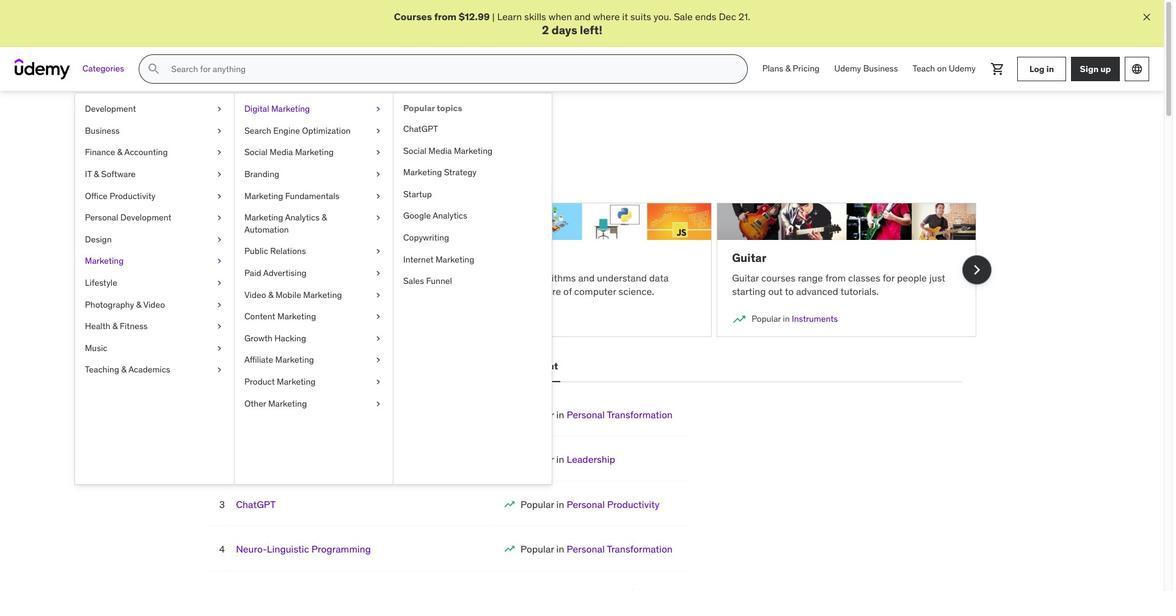 Task type: describe. For each thing, give the bounding box(es) containing it.
xsmall image for marketing analytics & automation
[[374, 212, 383, 224]]

popular in leadership
[[521, 454, 616, 466]]

understand
[[597, 272, 647, 284]]

copywriting link
[[394, 227, 552, 249]]

it & software link
[[75, 164, 234, 186]]

video & mobile marketing link
[[235, 285, 393, 306]]

personal development for personal development link
[[85, 212, 172, 223]]

from inside use statistical probability to teach computers how to learn from data.
[[227, 286, 247, 298]]

learn for algorithms
[[468, 272, 492, 284]]

2
[[542, 23, 549, 38]]

personal development for personal development button
[[453, 360, 558, 373]]

other marketing link
[[235, 393, 393, 415]]

analytics for google
[[433, 211, 468, 222]]

use
[[203, 272, 220, 284]]

teaching & academics
[[85, 365, 170, 376]]

xsmall image for product marketing
[[374, 377, 383, 389]]

popular topics
[[404, 103, 463, 114]]

instruments link
[[792, 314, 838, 325]]

popular and trending topics
[[187, 121, 391, 140]]

personal transformation link for 2nd cell from the bottom
[[567, 544, 673, 556]]

xsmall image for video & mobile marketing
[[374, 290, 383, 302]]

in down popular in leadership
[[557, 499, 565, 511]]

categories button
[[75, 55, 132, 84]]

1 vertical spatial topics
[[347, 121, 391, 140]]

left!
[[580, 23, 603, 38]]

log in
[[1030, 63, 1055, 74]]

& for video
[[136, 299, 141, 310]]

business inside business link
[[85, 125, 120, 136]]

or
[[334, 156, 343, 168]]

marketing inside marketing analytics & automation
[[245, 212, 283, 223]]

sales funnel
[[404, 276, 452, 287]]

learn for popular and trending topics
[[187, 156, 212, 168]]

marketing analytics & automation
[[245, 212, 327, 235]]

analytics for marketing
[[285, 212, 320, 223]]

popular up something
[[187, 121, 247, 140]]

& inside marketing analytics & automation
[[322, 212, 327, 223]]

popular in instruments
[[752, 314, 838, 325]]

existing
[[404, 156, 438, 168]]

just
[[930, 272, 946, 284]]

skills inside courses from $12.99 | learn skills when and where it suits you. sale ends dec 21. 2 days left!
[[525, 10, 547, 23]]

music
[[85, 343, 107, 354]]

sign
[[1081, 63, 1099, 74]]

health
[[85, 321, 110, 332]]

popular for 2nd cell from the bottom's personal transformation link
[[521, 544, 554, 556]]

& for academics
[[121, 365, 127, 376]]

xsmall image for digital marketing
[[374, 103, 383, 115]]

the
[[525, 286, 540, 298]]

fundamentals
[[285, 190, 340, 201]]

xsmall image for business
[[215, 125, 224, 137]]

to inside learn to build algorithms and understand data structures at the core of computer science.
[[495, 272, 504, 284]]

development button
[[269, 352, 336, 381]]

xsmall image for social media marketing
[[374, 147, 383, 159]]

algorithms
[[468, 251, 529, 265]]

popular in personal productivity
[[521, 499, 660, 511]]

other
[[245, 398, 266, 409]]

Search for anything text field
[[169, 59, 733, 80]]

design for the design link on the top left of the page
[[85, 234, 112, 245]]

automation
[[245, 224, 289, 235]]

carousel element
[[187, 188, 992, 352]]

where
[[593, 10, 620, 23]]

choose a language image
[[1132, 63, 1144, 75]]

1 horizontal spatial popular in image
[[504, 499, 516, 511]]

life coach training
[[236, 409, 319, 421]]

marketing fundamentals
[[245, 190, 340, 201]]

digital marketing element
[[393, 94, 552, 485]]

photography & video
[[85, 299, 165, 310]]

it
[[623, 10, 628, 23]]

popular for data & analytics link
[[222, 314, 251, 325]]

linguistic
[[267, 544, 309, 556]]

1 horizontal spatial productivity
[[608, 499, 660, 511]]

data & analytics link
[[262, 314, 325, 325]]

life
[[236, 409, 252, 421]]

1 udemy from the left
[[835, 63, 862, 74]]

0 horizontal spatial video
[[143, 299, 165, 310]]

categories
[[83, 63, 124, 74]]

1 vertical spatial and
[[249, 121, 277, 140]]

branding link
[[235, 164, 393, 186]]

marketing fundamentals link
[[235, 186, 393, 207]]

health & fitness link
[[75, 316, 234, 338]]

pricing
[[793, 63, 820, 74]]

3 cell from the top
[[521, 499, 660, 511]]

0 horizontal spatial media
[[270, 147, 293, 158]]

out
[[769, 286, 783, 298]]

it & software
[[85, 169, 136, 180]]

something
[[215, 156, 261, 168]]

media inside digital marketing element
[[429, 145, 452, 156]]

shopping cart with 0 items image
[[991, 62, 1006, 77]]

internet
[[404, 254, 434, 265]]

social for the leftmost social media marketing 'link'
[[245, 147, 268, 158]]

4 cell from the top
[[521, 544, 673, 556]]

public
[[245, 246, 268, 257]]

in left data
[[254, 314, 260, 325]]

core
[[542, 286, 561, 298]]

leadership link
[[567, 454, 616, 466]]

dec
[[719, 10, 737, 23]]

personal productivity link
[[567, 499, 660, 511]]

0 horizontal spatial chatgpt link
[[236, 499, 276, 511]]

xsmall image for finance & accounting
[[215, 147, 224, 159]]

photography & video link
[[75, 294, 234, 316]]

in left leadership link
[[557, 454, 565, 466]]

xsmall image for content marketing
[[374, 311, 383, 323]]

tutorials.
[[841, 286, 879, 298]]

popular in personal transformation for 2nd cell from the bottom
[[521, 544, 673, 556]]

leadership
[[567, 454, 616, 466]]

guitar courses range from classes for people just starting out to advanced tutorials.
[[733, 272, 946, 298]]

5 cell from the top
[[521, 588, 673, 592]]

product
[[245, 377, 275, 388]]

advanced
[[797, 286, 839, 298]]

personal development button
[[451, 352, 561, 381]]

content
[[245, 311, 276, 322]]

0 horizontal spatial social media marketing link
[[235, 142, 393, 164]]

finance
[[85, 147, 115, 158]]

people
[[898, 272, 928, 284]]

guitar for guitar courses range from classes for people just starting out to advanced tutorials.
[[733, 272, 759, 284]]

new
[[314, 156, 332, 168]]

music link
[[75, 338, 234, 360]]

google analytics link
[[394, 206, 552, 227]]

in up popular in leadership
[[557, 409, 565, 421]]

neuro-linguistic programming
[[236, 544, 371, 556]]

growth
[[245, 333, 273, 344]]

sale
[[674, 10, 693, 23]]

strategy
[[444, 167, 477, 178]]

improve
[[345, 156, 380, 168]]

1 cell from the top
[[521, 409, 673, 421]]

content marketing link
[[235, 306, 393, 328]]

from inside guitar courses range from classes for people just starting out to advanced tutorials.
[[826, 272, 846, 284]]

popular in image
[[504, 544, 516, 556]]

xsmall image for branding
[[374, 169, 383, 181]]

popular in image for guitar
[[733, 312, 747, 327]]

popular in personal transformation for first cell from the top of the page
[[521, 409, 673, 421]]

build
[[506, 272, 527, 284]]

learning
[[252, 251, 301, 265]]

social media marketing for the leftmost social media marketing 'link'
[[245, 147, 334, 158]]

design button
[[346, 352, 384, 381]]

you.
[[654, 10, 672, 23]]

analytics inside the carousel element
[[290, 314, 325, 325]]

personal transformation link for first cell from the top of the page
[[567, 409, 673, 421]]

& for accounting
[[117, 147, 123, 158]]

video & mobile marketing
[[245, 290, 342, 301]]



Task type: locate. For each thing, give the bounding box(es) containing it.
2 popular in personal transformation from the top
[[521, 544, 673, 556]]

popular for personal transformation link for first cell from the top of the page
[[521, 409, 554, 421]]

in right popular in icon
[[557, 544, 565, 556]]

business link
[[75, 120, 234, 142]]

1 horizontal spatial design
[[349, 360, 381, 373]]

xsmall image inside marketing analytics & automation link
[[374, 212, 383, 224]]

2 horizontal spatial popular in image
[[733, 312, 747, 327]]

xsmall image inside marketing fundamentals 'link'
[[374, 190, 383, 202]]

courses
[[762, 272, 796, 284]]

xsmall image inside branding link
[[374, 169, 383, 181]]

0 horizontal spatial social
[[245, 147, 268, 158]]

xsmall image for affiliate marketing
[[374, 355, 383, 367]]

1 vertical spatial guitar
[[733, 272, 759, 284]]

& left mobile
[[268, 290, 274, 301]]

personal transformation link up leadership link
[[567, 409, 673, 421]]

xsmall image for design
[[215, 234, 224, 246]]

2 cell from the top
[[521, 454, 616, 466]]

4
[[219, 544, 225, 556]]

xsmall image inside other marketing link
[[374, 398, 383, 410]]

analytics down fundamentals
[[285, 212, 320, 223]]

& for pricing
[[786, 63, 791, 74]]

popular right popular in icon
[[521, 544, 554, 556]]

software
[[101, 169, 136, 180]]

submit search image
[[147, 62, 162, 77]]

0 horizontal spatial design
[[85, 234, 112, 245]]

your
[[383, 156, 401, 168]]

popular for leadership link
[[521, 454, 554, 466]]

xsmall image for it & software
[[215, 169, 224, 181]]

skills right existing
[[440, 156, 462, 168]]

business left teach
[[864, 63, 899, 74]]

learn inside learn to build algorithms and understand data structures at the core of computer science.
[[468, 272, 492, 284]]

udemy right on
[[949, 63, 976, 74]]

xsmall image inside digital marketing link
[[374, 103, 383, 115]]

media up the marketing strategy
[[429, 145, 452, 156]]

1 horizontal spatial media
[[429, 145, 452, 156]]

chatgpt
[[404, 123, 438, 135], [236, 499, 276, 511]]

1 horizontal spatial topics
[[437, 103, 463, 114]]

xsmall image
[[215, 125, 224, 137], [374, 125, 383, 137], [215, 147, 224, 159], [215, 169, 224, 181], [374, 169, 383, 181], [374, 190, 383, 202], [215, 212, 224, 224], [374, 212, 383, 224], [215, 234, 224, 246], [374, 268, 383, 280], [374, 311, 383, 323], [215, 321, 224, 333]]

productivity
[[110, 190, 156, 201], [608, 499, 660, 511]]

social media marketing link up strategy
[[394, 140, 552, 162]]

& inside it & software link
[[94, 169, 99, 180]]

topics down search for anything 'text field'
[[437, 103, 463, 114]]

popular up popular in leadership
[[521, 409, 554, 421]]

machine learning
[[203, 251, 301, 265]]

1 vertical spatial design
[[349, 360, 381, 373]]

google analytics
[[404, 211, 468, 222]]

from down statistical
[[227, 286, 247, 298]]

popular in image down starting
[[733, 312, 747, 327]]

1 horizontal spatial social
[[404, 145, 427, 156]]

sign up link
[[1072, 57, 1121, 81]]

popular down popular in leadership
[[521, 499, 554, 511]]

xsmall image inside business link
[[215, 125, 224, 137]]

topics
[[437, 103, 463, 114], [347, 121, 391, 140]]

0 vertical spatial personal transformation link
[[567, 409, 673, 421]]

0 horizontal spatial popular in image
[[203, 312, 217, 327]]

1 guitar from the top
[[733, 251, 767, 265]]

xsmall image for music
[[215, 343, 224, 355]]

1 horizontal spatial chatgpt
[[404, 123, 438, 135]]

xsmall image inside music "link"
[[215, 343, 224, 355]]

& right data
[[283, 314, 288, 325]]

xsmall image inside 'office productivity' 'link'
[[215, 190, 224, 202]]

& for fitness
[[112, 321, 118, 332]]

popular up growth
[[222, 314, 251, 325]]

optimization
[[302, 125, 351, 136]]

for
[[883, 272, 895, 284]]

1 vertical spatial popular in personal transformation
[[521, 544, 673, 556]]

and up "computer"
[[579, 272, 595, 284]]

& inside the photography & video link
[[136, 299, 141, 310]]

suits
[[631, 10, 652, 23]]

xsmall image for marketing
[[215, 256, 224, 268]]

video down lifestyle link
[[143, 299, 165, 310]]

social
[[404, 145, 427, 156], [245, 147, 268, 158]]

sign up
[[1081, 63, 1112, 74]]

completely
[[263, 156, 311, 168]]

& inside finance & accounting link
[[117, 147, 123, 158]]

marketing link
[[75, 251, 234, 273]]

design inside button
[[349, 360, 381, 373]]

xsmall image for public relations
[[374, 246, 383, 258]]

1 vertical spatial transformation
[[607, 544, 673, 556]]

trending
[[280, 121, 344, 140]]

and down digital
[[249, 121, 277, 140]]

marketing
[[271, 103, 310, 114], [454, 145, 493, 156], [295, 147, 334, 158], [404, 167, 442, 178], [245, 190, 283, 201], [245, 212, 283, 223], [436, 254, 475, 265], [85, 256, 124, 267], [303, 290, 342, 301], [278, 311, 316, 322], [275, 355, 314, 366], [277, 377, 316, 388], [268, 398, 307, 409]]

chatgpt link up marketing strategy link
[[394, 119, 552, 140]]

xsmall image
[[215, 103, 224, 115], [374, 103, 383, 115], [374, 147, 383, 159], [215, 190, 224, 202], [374, 246, 383, 258], [215, 256, 224, 268], [215, 278, 224, 290], [374, 290, 383, 302], [215, 299, 224, 311], [374, 333, 383, 345], [215, 343, 224, 355], [374, 355, 383, 367], [215, 365, 224, 377], [374, 377, 383, 389], [374, 398, 383, 410]]

1 vertical spatial chatgpt
[[236, 499, 276, 511]]

& right finance
[[117, 147, 123, 158]]

and inside courses from $12.99 | learn skills when and where it suits you. sale ends dec 21. 2 days left!
[[575, 10, 591, 23]]

on
[[938, 63, 947, 74]]

popular in image
[[203, 312, 217, 327], [733, 312, 747, 327], [504, 499, 516, 511]]

1 vertical spatial personal transformation link
[[567, 544, 673, 556]]

udemy
[[835, 63, 862, 74], [949, 63, 976, 74]]

sales funnel link
[[394, 271, 552, 293]]

xsmall image for marketing fundamentals
[[374, 190, 383, 202]]

xsmall image inside it & software link
[[215, 169, 224, 181]]

guitar
[[733, 251, 767, 265], [733, 272, 759, 284]]

xsmall image inside finance & accounting link
[[215, 147, 224, 159]]

0 vertical spatial skills
[[525, 10, 547, 23]]

and inside learn to build algorithms and understand data structures at the core of computer science.
[[579, 272, 595, 284]]

1 horizontal spatial personal development
[[453, 360, 558, 373]]

0 vertical spatial popular in personal transformation
[[521, 409, 673, 421]]

0 horizontal spatial productivity
[[110, 190, 156, 201]]

learn left something
[[187, 156, 212, 168]]

cell
[[521, 409, 673, 421], [521, 454, 616, 466], [521, 499, 660, 511], [521, 544, 673, 556], [521, 588, 673, 592]]

skills up 2 on the top left of the page
[[525, 10, 547, 23]]

personal for first cell from the top of the page
[[567, 409, 605, 421]]

academics
[[128, 365, 170, 376]]

chatgpt inside digital marketing element
[[404, 123, 438, 135]]

plans
[[763, 63, 784, 74]]

2 vertical spatial learn
[[468, 272, 492, 284]]

xsmall image inside teaching & academics link
[[215, 365, 224, 377]]

social media marketing
[[404, 145, 493, 156], [245, 147, 334, 158]]

popular in personal transformation up leadership link
[[521, 409, 673, 421]]

popular in image for machine learning
[[203, 312, 217, 327]]

social media marketing inside digital marketing element
[[404, 145, 493, 156]]

business up finance
[[85, 125, 120, 136]]

2 personal transformation link from the top
[[567, 544, 673, 556]]

life coach training link
[[236, 409, 319, 421]]

chatgpt link right the 3
[[236, 499, 276, 511]]

xsmall image inside affiliate marketing link
[[374, 355, 383, 367]]

next image
[[968, 260, 987, 280]]

& for software
[[94, 169, 99, 180]]

design down growth hacking link
[[349, 360, 381, 373]]

1 vertical spatial business
[[85, 125, 120, 136]]

analytics up growth hacking link
[[290, 314, 325, 325]]

topics inside digital marketing element
[[437, 103, 463, 114]]

popular inside digital marketing element
[[404, 103, 435, 114]]

xsmall image for growth hacking
[[374, 333, 383, 345]]

productivity inside 'link'
[[110, 190, 156, 201]]

public relations
[[245, 246, 306, 257]]

chatgpt right the 3
[[236, 499, 276, 511]]

video down statistical
[[245, 290, 266, 301]]

1 horizontal spatial udemy
[[949, 63, 976, 74]]

0 vertical spatial topics
[[437, 103, 463, 114]]

xsmall image for development
[[215, 103, 224, 115]]

0 horizontal spatial personal development
[[85, 212, 172, 223]]

bestselling
[[205, 360, 257, 373]]

popular in personal transformation down the popular in personal productivity
[[521, 544, 673, 556]]

internet marketing
[[404, 254, 475, 265]]

1 personal transformation link from the top
[[567, 409, 673, 421]]

mobile
[[276, 290, 301, 301]]

log in link
[[1018, 57, 1067, 81]]

skills
[[525, 10, 547, 23], [440, 156, 462, 168]]

social media marketing up the marketing strategy
[[404, 145, 493, 156]]

learn inside courses from $12.99 | learn skills when and where it suits you. sale ends dec 21. 2 days left!
[[497, 10, 522, 23]]

0 horizontal spatial social media marketing
[[245, 147, 334, 158]]

2 transformation from the top
[[607, 544, 673, 556]]

popular for instruments link
[[752, 314, 781, 325]]

design down office
[[85, 234, 112, 245]]

xsmall image for teaching & academics
[[215, 365, 224, 377]]

0 vertical spatial chatgpt link
[[394, 119, 552, 140]]

days
[[552, 23, 578, 38]]

udemy business link
[[828, 55, 906, 84]]

personal for third cell from the bottom
[[567, 499, 605, 511]]

0 horizontal spatial chatgpt
[[236, 499, 276, 511]]

courses
[[394, 10, 432, 23]]

udemy right pricing
[[835, 63, 862, 74]]

1 transformation from the top
[[607, 409, 673, 421]]

& inside health & fitness link
[[112, 321, 118, 332]]

social media marketing link inside digital marketing element
[[394, 140, 552, 162]]

from up advanced at the right of the page
[[826, 272, 846, 284]]

personal development
[[85, 212, 172, 223], [453, 360, 558, 373]]

xsmall image for search engine optimization
[[374, 125, 383, 137]]

0 vertical spatial business
[[864, 63, 899, 74]]

social media marketing link down trending
[[235, 142, 393, 164]]

neuro-
[[236, 544, 267, 556]]

copywriting
[[404, 232, 449, 243]]

topics up improve
[[347, 121, 391, 140]]

xsmall image inside development link
[[215, 103, 224, 115]]

xsmall image for office productivity
[[215, 190, 224, 202]]

product marketing link
[[235, 372, 393, 393]]

1 horizontal spatial skills
[[525, 10, 547, 23]]

xsmall image inside video & mobile marketing link
[[374, 290, 383, 302]]

to right how
[[423, 272, 431, 284]]

social inside digital marketing element
[[404, 145, 427, 156]]

2 vertical spatial from
[[227, 286, 247, 298]]

in right log
[[1047, 63, 1055, 74]]

to up structures
[[495, 272, 504, 284]]

2 udemy from the left
[[949, 63, 976, 74]]

design for design button
[[349, 360, 381, 373]]

&
[[786, 63, 791, 74], [117, 147, 123, 158], [94, 169, 99, 180], [322, 212, 327, 223], [268, 290, 274, 301], [136, 299, 141, 310], [283, 314, 288, 325], [112, 321, 118, 332], [121, 365, 127, 376]]

xsmall image inside marketing link
[[215, 256, 224, 268]]

coach
[[255, 409, 283, 421]]

& right plans
[[786, 63, 791, 74]]

statistical
[[222, 272, 264, 284]]

xsmall image for personal development
[[215, 212, 224, 224]]

udemy business
[[835, 63, 899, 74]]

social media marketing down engine
[[245, 147, 334, 158]]

0 horizontal spatial learn
[[187, 156, 212, 168]]

1 horizontal spatial social media marketing
[[404, 145, 493, 156]]

xsmall image inside product marketing 'link'
[[374, 377, 383, 389]]

guitar inside guitar courses range from classes for people just starting out to advanced tutorials.
[[733, 272, 759, 284]]

structures
[[468, 286, 512, 298]]

1 horizontal spatial learn
[[468, 272, 492, 284]]

design
[[85, 234, 112, 245], [349, 360, 381, 373]]

learn right |
[[497, 10, 522, 23]]

fitness
[[120, 321, 148, 332]]

0 vertical spatial chatgpt
[[404, 123, 438, 135]]

0 vertical spatial personal development
[[85, 212, 172, 223]]

1 vertical spatial chatgpt link
[[236, 499, 276, 511]]

1 vertical spatial from
[[826, 272, 846, 284]]

xsmall image inside the photography & video link
[[215, 299, 224, 311]]

analytics inside digital marketing element
[[433, 211, 468, 222]]

popular down search for anything 'text field'
[[404, 103, 435, 114]]

social right your
[[404, 145, 427, 156]]

& for mobile
[[268, 290, 274, 301]]

plans & pricing link
[[756, 55, 828, 84]]

digital marketing
[[245, 103, 310, 114]]

xsmall image inside health & fitness link
[[215, 321, 224, 333]]

& right health
[[112, 321, 118, 332]]

3
[[219, 499, 225, 511]]

xsmall image inside lifestyle link
[[215, 278, 224, 290]]

0 horizontal spatial udemy
[[835, 63, 862, 74]]

data
[[650, 272, 669, 284]]

relations
[[270, 246, 306, 257]]

photography
[[85, 299, 134, 310]]

startup
[[404, 189, 432, 200]]

popular for "personal productivity" link on the bottom of page
[[521, 499, 554, 511]]

to up video & mobile marketing link
[[315, 272, 324, 284]]

xsmall image for photography & video
[[215, 299, 224, 311]]

0 vertical spatial guitar
[[733, 251, 767, 265]]

personal transformation link
[[567, 409, 673, 421], [567, 544, 673, 556]]

0 vertical spatial transformation
[[607, 409, 673, 421]]

0 horizontal spatial skills
[[440, 156, 462, 168]]

popular in image up popular in icon
[[504, 499, 516, 511]]

personal development link
[[75, 207, 234, 229]]

& inside the carousel element
[[283, 314, 288, 325]]

plans & pricing
[[763, 63, 820, 74]]

personal transformation link down "personal productivity" link on the bottom of page
[[567, 544, 673, 556]]

personal development inside button
[[453, 360, 558, 373]]

1 vertical spatial personal development
[[453, 360, 558, 373]]

xsmall image inside the design link
[[215, 234, 224, 246]]

learn up structures
[[468, 272, 492, 284]]

2 horizontal spatial from
[[826, 272, 846, 284]]

paid advertising
[[245, 268, 307, 279]]

media down engine
[[270, 147, 293, 158]]

0 vertical spatial and
[[575, 10, 591, 23]]

personal for 2nd cell from the bottom
[[567, 544, 605, 556]]

to inside guitar courses range from classes for people just starting out to advanced tutorials.
[[785, 286, 794, 298]]

0 vertical spatial learn
[[497, 10, 522, 23]]

analytics inside marketing analytics & automation
[[285, 212, 320, 223]]

from left $12.99
[[435, 10, 457, 23]]

0 horizontal spatial topics
[[347, 121, 391, 140]]

lifestyle link
[[75, 273, 234, 294]]

& inside teaching & academics link
[[121, 365, 127, 376]]

from inside courses from $12.99 | learn skills when and where it suits you. sale ends dec 21. 2 days left!
[[435, 10, 457, 23]]

1 horizontal spatial video
[[245, 290, 266, 301]]

1 horizontal spatial business
[[864, 63, 899, 74]]

& right teaching
[[121, 365, 127, 376]]

xsmall image for paid advertising
[[374, 268, 383, 280]]

social media marketing for social media marketing 'link' in digital marketing element
[[404, 145, 493, 156]]

xsmall image for lifestyle
[[215, 278, 224, 290]]

teach
[[913, 63, 936, 74]]

personal inside button
[[453, 360, 494, 373]]

in left instruments link
[[783, 314, 790, 325]]

and up the left! on the top of page
[[575, 10, 591, 23]]

analytics down startup link
[[433, 211, 468, 222]]

1 popular in personal transformation from the top
[[521, 409, 673, 421]]

xsmall image inside search engine optimization link
[[374, 125, 383, 137]]

popular in image down "learn"
[[203, 312, 217, 327]]

2 horizontal spatial learn
[[497, 10, 522, 23]]

0 horizontal spatial from
[[227, 286, 247, 298]]

development link
[[75, 99, 234, 120]]

0 vertical spatial productivity
[[110, 190, 156, 201]]

funnel
[[426, 276, 452, 287]]

algorithms
[[530, 272, 576, 284]]

at
[[515, 286, 523, 298]]

xsmall image inside content marketing link
[[374, 311, 383, 323]]

1 vertical spatial productivity
[[608, 499, 660, 511]]

social for social media marketing 'link' in digital marketing element
[[404, 145, 427, 156]]

paid advertising link
[[235, 263, 393, 285]]

0 horizontal spatial business
[[85, 125, 120, 136]]

& up fitness
[[136, 299, 141, 310]]

when
[[549, 10, 572, 23]]

guitar for guitar
[[733, 251, 767, 265]]

close image
[[1141, 11, 1154, 23]]

xsmall image for health & fitness
[[215, 321, 224, 333]]

business inside udemy business link
[[864, 63, 899, 74]]

0 vertical spatial from
[[435, 10, 457, 23]]

udemy image
[[15, 59, 70, 80]]

teach
[[326, 272, 351, 284]]

social down search
[[245, 147, 268, 158]]

finance & accounting link
[[75, 142, 234, 164]]

xsmall image inside paid advertising "link"
[[374, 268, 383, 280]]

& right it
[[94, 169, 99, 180]]

xsmall image inside growth hacking link
[[374, 333, 383, 345]]

1 horizontal spatial from
[[435, 10, 457, 23]]

chatgpt down popular topics
[[404, 123, 438, 135]]

startup link
[[394, 184, 552, 206]]

popular down out
[[752, 314, 781, 325]]

xsmall image for other marketing
[[374, 398, 383, 410]]

& down marketing fundamentals 'link'
[[322, 212, 327, 223]]

& inside plans & pricing link
[[786, 63, 791, 74]]

0 vertical spatial design
[[85, 234, 112, 245]]

search engine optimization link
[[235, 120, 393, 142]]

xsmall image inside public relations link
[[374, 246, 383, 258]]

personal
[[85, 212, 118, 223], [453, 360, 494, 373], [567, 409, 605, 421], [567, 499, 605, 511], [567, 544, 605, 556]]

to right out
[[785, 286, 794, 298]]

affiliate marketing link
[[235, 350, 393, 372]]

1 vertical spatial learn
[[187, 156, 212, 168]]

xsmall image inside personal development link
[[215, 212, 224, 224]]

use statistical probability to teach computers how to learn from data.
[[203, 272, 431, 298]]

& inside video & mobile marketing link
[[268, 290, 274, 301]]

1 horizontal spatial chatgpt link
[[394, 119, 552, 140]]

digital
[[245, 103, 269, 114]]

popular left leadership link
[[521, 454, 554, 466]]

growth hacking link
[[235, 328, 393, 350]]

how
[[402, 272, 420, 284]]

1 vertical spatial skills
[[440, 156, 462, 168]]

1 horizontal spatial social media marketing link
[[394, 140, 552, 162]]

2 vertical spatial and
[[579, 272, 595, 284]]

affiliate marketing
[[245, 355, 314, 366]]

2 guitar from the top
[[733, 272, 759, 284]]

internet marketing link
[[394, 249, 552, 271]]

marketing analytics & automation link
[[235, 207, 393, 241]]

data.
[[250, 286, 272, 298]]



Task type: vqa. For each thing, say whether or not it's contained in the screenshot.
apply
no



